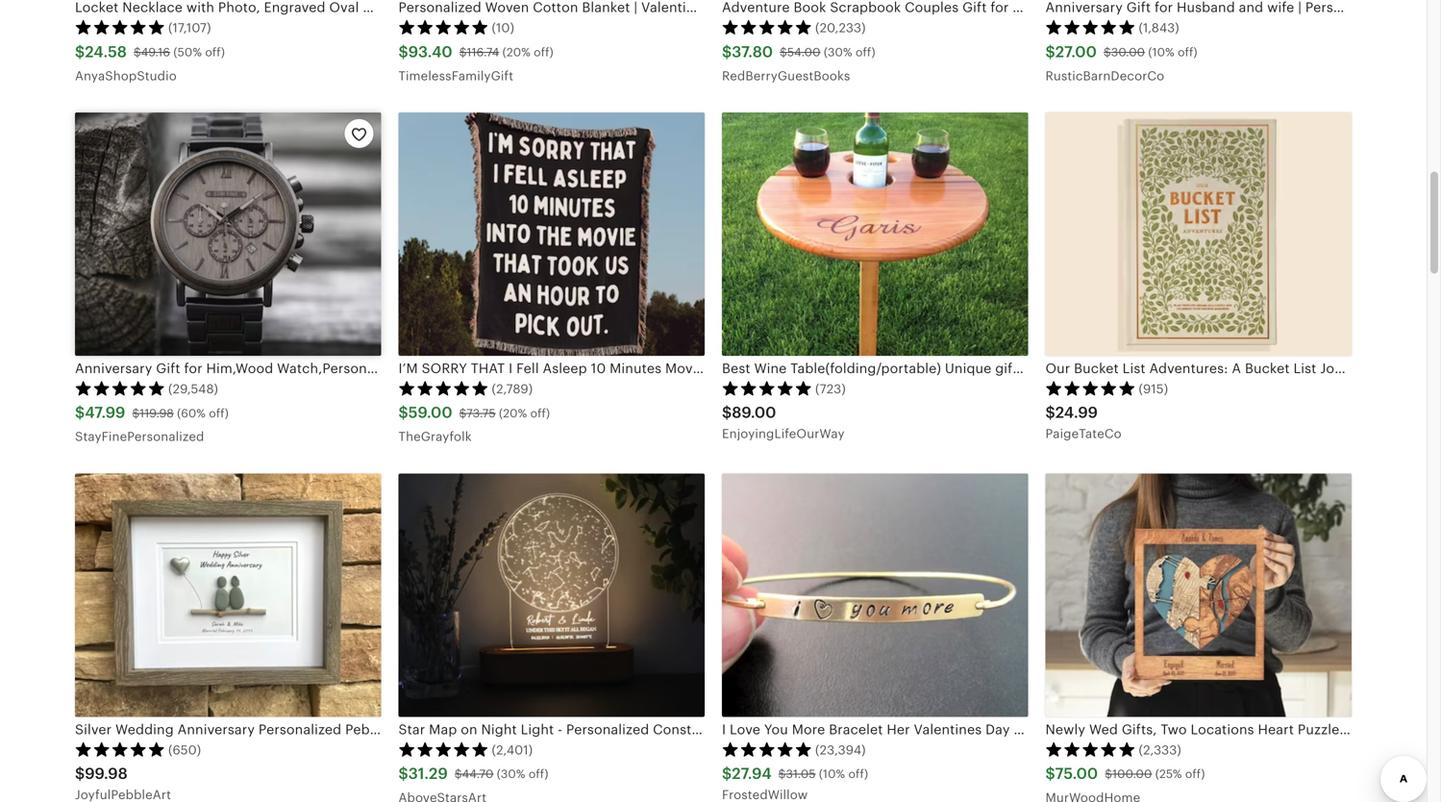 Task type: locate. For each thing, give the bounding box(es) containing it.
24.99
[[1056, 404, 1099, 421]]

(10% inside $ 27.00 $ 30.00 (10% off)
[[1149, 46, 1175, 59]]

timelessfamilygift
[[399, 69, 514, 83]]

(60%
[[177, 407, 206, 420]]

$ 24.58 $ 49.16 (50% off)
[[75, 43, 225, 60]]

$ inside $ 75.00 $ 100.00 (25% off)
[[1106, 768, 1113, 781]]

116.74
[[467, 46, 500, 59]]

(20% for 59.00
[[499, 407, 527, 420]]

(25%
[[1156, 768, 1183, 781]]

0 vertical spatial (20%
[[503, 46, 531, 59]]

1 horizontal spatial (30%
[[824, 46, 853, 59]]

(30%
[[824, 46, 853, 59], [497, 768, 526, 781]]

(10% down (1,843)
[[1149, 46, 1175, 59]]

off) inside $ 37.80 $ 54.00 (30% off)
[[856, 46, 876, 59]]

0 horizontal spatial (30%
[[497, 768, 526, 781]]

$ inside $ 37.80 $ 54.00 (30% off)
[[780, 46, 788, 59]]

(30% inside the $ 31.29 $ 44.70 (30% off)
[[497, 768, 526, 781]]

99.98
[[85, 765, 128, 783]]

$ 75.00 $ 100.00 (25% off)
[[1046, 765, 1206, 783]]

paigetateco
[[1046, 427, 1122, 441]]

$
[[75, 43, 85, 60], [399, 43, 409, 60], [722, 43, 732, 60], [1046, 43, 1056, 60], [134, 46, 141, 59], [460, 46, 467, 59], [780, 46, 788, 59], [1104, 46, 1112, 59], [75, 404, 85, 421], [399, 404, 409, 421], [722, 404, 732, 421], [1046, 404, 1056, 421], [132, 407, 140, 420], [459, 407, 467, 420], [75, 765, 85, 783], [399, 765, 409, 783], [722, 765, 732, 783], [1046, 765, 1056, 783], [455, 768, 462, 781], [779, 768, 786, 781], [1106, 768, 1113, 781]]

anniversary gift for him,wood watch,personalized watch,engraved watch,wooden watch,groomsmen watch,mens watch,boyfriend gift,gift for dad image
[[75, 113, 381, 356]]

off) inside $ 59.00 $ 73.75 (20% off)
[[531, 407, 550, 420]]

off) right (25%
[[1186, 768, 1206, 781]]

0 horizontal spatial (10%
[[819, 768, 846, 781]]

off) inside $ 47.99 $ 119.98 (60% off)
[[209, 407, 229, 420]]

(30% inside $ 37.80 $ 54.00 (30% off)
[[824, 46, 853, 59]]

5 out of 5 stars image up 27.94 on the right bottom of the page
[[722, 742, 813, 757]]

44.70
[[462, 768, 494, 781]]

off) down (2,401)
[[529, 768, 549, 781]]

5 out of 5 stars image up 99.98
[[75, 742, 165, 757]]

off) inside the "$ 24.58 $ 49.16 (50% off)"
[[205, 46, 225, 59]]

89.00
[[732, 404, 777, 421]]

(23,394)
[[816, 743, 866, 757]]

(20% down "(10)"
[[503, 46, 531, 59]]

75.00
[[1056, 765, 1099, 783]]

5 out of 5 stars image for 24.58
[[75, 19, 165, 35]]

5 out of 5 stars image up 37.80
[[722, 19, 813, 35]]

thegrayfolk
[[399, 430, 472, 444]]

off) for 93.40
[[534, 46, 554, 59]]

5 out of 5 stars image up '27.00'
[[1046, 19, 1137, 35]]

5 out of 5 stars image
[[75, 19, 165, 35], [399, 19, 489, 35], [722, 19, 813, 35], [1046, 19, 1137, 35], [75, 380, 165, 396], [399, 380, 489, 396], [722, 380, 813, 396], [1046, 380, 1137, 396], [75, 742, 165, 757], [399, 742, 489, 757], [722, 742, 813, 757], [1046, 742, 1137, 757]]

5 out of 5 stars image up 24.99
[[1046, 380, 1137, 396]]

off) inside $ 27.94 $ 31.05 (10% off)
[[849, 768, 869, 781]]

off) down (20,233)
[[856, 46, 876, 59]]

5 out of 5 stars image up 31.29
[[399, 742, 489, 757]]

(17,107)
[[168, 21, 211, 35]]

i love you more bracelet her valentines day gift 1 year anniversary gift for girlfriend bracelet for women anniversary gift for wife jewelry image
[[722, 474, 1029, 717]]

1 vertical spatial (20%
[[499, 407, 527, 420]]

off) right the (50%
[[205, 46, 225, 59]]

(20% inside $ 59.00 $ 73.75 (20% off)
[[499, 407, 527, 420]]

off) right 116.74
[[534, 46, 554, 59]]

(30% down (20,233)
[[824, 46, 853, 59]]

stayfinepersonalized
[[75, 430, 204, 444]]

(2,401)
[[492, 743, 533, 757]]

(30% down (2,401)
[[497, 768, 526, 781]]

off) inside the $ 31.29 $ 44.70 (30% off)
[[529, 768, 549, 781]]

0 vertical spatial (10%
[[1149, 46, 1175, 59]]

off) for 37.80
[[856, 46, 876, 59]]

off) for 47.99
[[209, 407, 229, 420]]

(10)
[[492, 21, 515, 35]]

off)
[[205, 46, 225, 59], [534, 46, 554, 59], [856, 46, 876, 59], [1178, 46, 1198, 59], [209, 407, 229, 420], [531, 407, 550, 420], [529, 768, 549, 781], [849, 768, 869, 781], [1186, 768, 1206, 781]]

(650)
[[168, 743, 201, 757]]

$ inside the $ 31.29 $ 44.70 (30% off)
[[455, 768, 462, 781]]

5 out of 5 stars image up 93.40
[[399, 19, 489, 35]]

$ inside $ 24.99 paigetateco
[[1046, 404, 1056, 421]]

5 out of 5 stars image up the 75.00
[[1046, 742, 1137, 757]]

1 vertical spatial (30%
[[497, 768, 526, 781]]

(10% down (23,394)
[[819, 768, 846, 781]]

(10% inside $ 27.94 $ 31.05 (10% off)
[[819, 768, 846, 781]]

off) inside $ 75.00 $ 100.00 (25% off)
[[1186, 768, 1206, 781]]

(20% down '(2,789)'
[[499, 407, 527, 420]]

(20%
[[503, 46, 531, 59], [499, 407, 527, 420]]

$ 37.80 $ 54.00 (30% off)
[[722, 43, 876, 60]]

5 out of 5 stars image for 93.40
[[399, 19, 489, 35]]

$ 47.99 $ 119.98 (60% off)
[[75, 404, 229, 421]]

5 out of 5 stars image for 47.99
[[75, 380, 165, 396]]

(20% inside $ 93.40 $ 116.74 (20% off)
[[503, 46, 531, 59]]

off) for 24.58
[[205, 46, 225, 59]]

off) down (23,394)
[[849, 768, 869, 781]]

off) down '(2,789)'
[[531, 407, 550, 420]]

off) down (1,843)
[[1178, 46, 1198, 59]]

off) right "(60%"
[[209, 407, 229, 420]]

(10%
[[1149, 46, 1175, 59], [819, 768, 846, 781]]

$ 59.00 $ 73.75 (20% off)
[[399, 404, 550, 421]]

0 vertical spatial (30%
[[824, 46, 853, 59]]

$ 31.29 $ 44.70 (30% off)
[[399, 765, 549, 783]]

off) inside $ 27.00 $ 30.00 (10% off)
[[1178, 46, 1198, 59]]

$ 24.99 paigetateco
[[1046, 404, 1122, 441]]

1 vertical spatial (10%
[[819, 768, 846, 781]]

(30% for 31.29
[[497, 768, 526, 781]]

119.98
[[140, 407, 174, 420]]

1 horizontal spatial (10%
[[1149, 46, 1175, 59]]

5 out of 5 stars image up 47.99
[[75, 380, 165, 396]]

anyashopstudio
[[75, 69, 177, 83]]

enjoyinglifeourway
[[722, 427, 845, 441]]

5 out of 5 stars image up the 24.58
[[75, 19, 165, 35]]

5 out of 5 stars image up 59.00
[[399, 380, 489, 396]]

27.94
[[732, 765, 772, 783]]

off) inside $ 93.40 $ 116.74 (20% off)
[[534, 46, 554, 59]]

5 out of 5 stars image for 31.29
[[399, 742, 489, 757]]

off) for 27.94
[[849, 768, 869, 781]]

off) for 75.00
[[1186, 768, 1206, 781]]



Task type: describe. For each thing, give the bounding box(es) containing it.
(30% for 37.80
[[824, 46, 853, 59]]

54.00
[[788, 46, 821, 59]]

$ inside $ 59.00 $ 73.75 (20% off)
[[459, 407, 467, 420]]

47.99
[[85, 404, 125, 421]]

5 out of 5 stars image for 75.00
[[1046, 742, 1137, 757]]

$ 89.00 enjoyinglifeourway
[[722, 404, 845, 441]]

24.58
[[85, 43, 127, 60]]

(20% for 93.40
[[503, 46, 531, 59]]

$ inside the "$ 24.58 $ 49.16 (50% off)"
[[134, 46, 141, 59]]

59.00
[[409, 404, 453, 421]]

5 out of 5 stars image for 59.00
[[399, 380, 489, 396]]

(50%
[[173, 46, 202, 59]]

$ 27.94 $ 31.05 (10% off)
[[722, 765, 869, 783]]

newly wed gifts, two locations heart puzzle map wooden framed wall art, custom wedding shower gift for couple, 1st anniversary gift for wife image
[[1046, 474, 1352, 717]]

$ inside $ 27.94 $ 31.05 (10% off)
[[779, 768, 786, 781]]

$ inside $ 47.99 $ 119.98 (60% off)
[[132, 407, 140, 420]]

73.75
[[467, 407, 496, 420]]

5 out of 5 stars image up 89.00
[[722, 380, 813, 396]]

5 out of 5 stars image for 27.94
[[722, 742, 813, 757]]

27.00
[[1056, 43, 1098, 60]]

(10% for 27.94
[[819, 768, 846, 781]]

(2,333)
[[1139, 743, 1182, 757]]

$ inside $ 89.00 enjoyinglifeourway
[[722, 404, 732, 421]]

$ 99.98
[[75, 765, 128, 783]]

49.16
[[141, 46, 170, 59]]

93.40
[[409, 43, 453, 60]]

100.00
[[1113, 768, 1153, 781]]

$ 27.00 $ 30.00 (10% off)
[[1046, 43, 1198, 60]]

silver wedding anniversary personalized pebble art, 8x10 framed 25th anniversary gift for parents, friends, spouse image
[[75, 474, 381, 717]]

(29,548)
[[168, 382, 218, 396]]

30.00
[[1112, 46, 1146, 59]]

off) for 31.29
[[529, 768, 549, 781]]

star map on night light - personalized constellation map - custom night sky - stars on wedding - stars chart anniversary gift - celestial image
[[399, 474, 705, 717]]

(2,789)
[[492, 382, 533, 396]]

5 out of 5 stars image for 27.00
[[1046, 19, 1137, 35]]

best wine table(folding/portable) unique gift, wine-lover gift, personalized christmas gift, wedding, anniversary, retirement, birthday gift image
[[722, 113, 1029, 356]]

(10% for 27.00
[[1149, 46, 1175, 59]]

off) for 27.00
[[1178, 46, 1198, 59]]

$ 93.40 $ 116.74 (20% off)
[[399, 43, 554, 60]]

i'm sorry that i fell asleep 10 minutes movie blanket christmas gift cotton anniversary gift girlfriend boyfriend wife husband unique gift image
[[399, 113, 705, 356]]

31.05
[[786, 768, 816, 781]]

$ inside $ 93.40 $ 116.74 (20% off)
[[460, 46, 467, 59]]

(1,843)
[[1139, 21, 1180, 35]]

$ inside $ 27.00 $ 30.00 (10% off)
[[1104, 46, 1112, 59]]

(915)
[[1139, 382, 1169, 396]]

31.29
[[409, 765, 448, 783]]

redberryguestbooks
[[722, 69, 851, 83]]

37.80
[[732, 43, 773, 60]]

(723)
[[816, 382, 846, 396]]

5 out of 5 stars image for 37.80
[[722, 19, 813, 35]]

rusticbarndecorco
[[1046, 69, 1165, 83]]

off) for 59.00
[[531, 407, 550, 420]]

our bucket list adventures: a bucket list journal for couples - wedding gift, anniversary gift, gift for couples, christmas gift for couple image
[[1046, 113, 1352, 356]]

(20,233)
[[816, 21, 866, 35]]



Task type: vqa. For each thing, say whether or not it's contained in the screenshot.
75.00
yes



